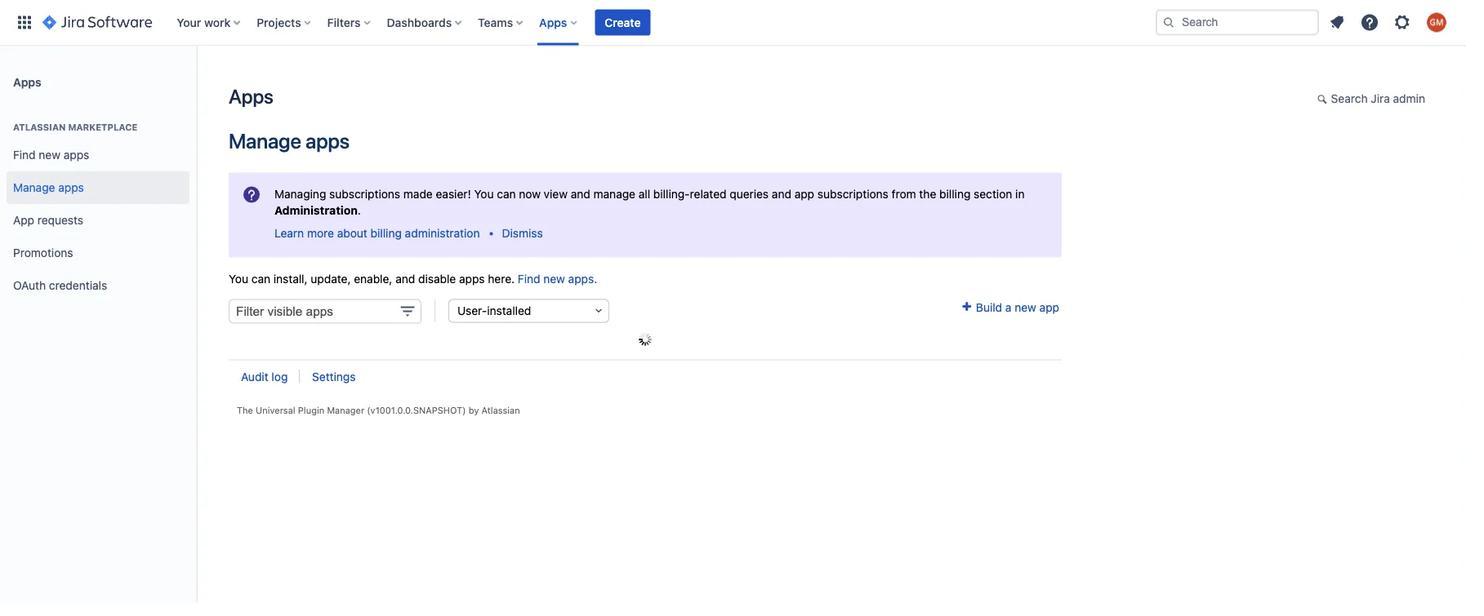 Task type: describe. For each thing, give the bounding box(es) containing it.
learn
[[275, 226, 304, 240]]

promotions
[[13, 246, 73, 260]]

find new apps
[[13, 148, 89, 162]]

log
[[272, 370, 288, 384]]

manage inside manage apps link
[[13, 181, 55, 195]]

teams
[[478, 16, 513, 29]]

find inside 'find new apps' link
[[13, 148, 36, 162]]

the
[[237, 406, 253, 416]]

app requests link
[[7, 204, 190, 237]]

manage apps inside atlassian marketplace group
[[13, 181, 84, 195]]

appswitcher icon image
[[15, 13, 34, 32]]

1 horizontal spatial apps
[[229, 85, 274, 108]]

section
[[974, 187, 1013, 200]]

can inside "managing subscriptions made easier! you can now view and manage all billing-related queries and app subscriptions from the billing section in administration ."
[[497, 187, 516, 200]]

.
[[358, 203, 361, 217]]

dismiss
[[502, 226, 543, 240]]

new inside atlassian marketplace group
[[39, 148, 60, 162]]

audit
[[241, 370, 269, 384]]

manage
[[594, 187, 636, 200]]

create
[[605, 16, 641, 29]]

small image
[[1318, 92, 1331, 105]]

primary element
[[10, 0, 1156, 45]]

0 horizontal spatial and
[[396, 272, 415, 285]]

build a new app
[[973, 301, 1060, 314]]

administration
[[275, 203, 358, 217]]

work
[[204, 16, 231, 29]]

you inside "managing subscriptions made easier! you can now view and manage all billing-related queries and app subscriptions from the billing section in administration ."
[[474, 187, 494, 200]]

app
[[13, 214, 34, 227]]

all
[[639, 187, 651, 200]]

search
[[1332, 92, 1368, 105]]

now
[[519, 187, 541, 200]]

Search field
[[1156, 9, 1320, 36]]

plugin
[[298, 406, 325, 416]]

settings link
[[312, 370, 356, 384]]

1 vertical spatial app
[[1040, 301, 1060, 314]]

0 horizontal spatial can
[[251, 272, 271, 285]]

made
[[404, 187, 433, 200]]

create button
[[595, 9, 651, 36]]

build a new app link
[[960, 301, 1060, 314]]

managing subscriptions made easier! you can now view and manage all billing-related queries and app subscriptions from the billing section in administration .
[[275, 187, 1025, 217]]

0 horizontal spatial you
[[229, 272, 248, 285]]

user-installed
[[458, 304, 531, 318]]

installed
[[487, 304, 531, 318]]

related
[[690, 187, 727, 200]]

sidebar navigation image
[[178, 65, 214, 98]]

0 horizontal spatial billing
[[371, 226, 402, 240]]

1 horizontal spatial and
[[571, 187, 591, 200]]

apps up requests
[[58, 181, 84, 195]]

manage apps link
[[7, 172, 190, 204]]

atlassian inside group
[[13, 122, 66, 133]]

apps.
[[568, 272, 597, 285]]

enable,
[[354, 272, 393, 285]]

small image
[[960, 301, 973, 314]]

your work button
[[172, 9, 247, 36]]

search jira admin
[[1332, 92, 1426, 105]]

projects
[[257, 16, 301, 29]]

in
[[1016, 187, 1025, 200]]

oauth
[[13, 279, 46, 293]]

apps left here. on the top of the page
[[459, 272, 485, 285]]

1 horizontal spatial new
[[544, 272, 565, 285]]

dismiss link
[[502, 226, 543, 240]]

teams button
[[473, 9, 530, 36]]

app inside "managing subscriptions made easier! you can now view and manage all billing-related queries and app subscriptions from the billing section in administration ."
[[795, 187, 815, 200]]

apps up managing
[[306, 129, 350, 153]]

audit log link
[[241, 370, 288, 384]]

update,
[[311, 272, 351, 285]]

from
[[892, 187, 917, 200]]

1 subscriptions from the left
[[329, 187, 400, 200]]

the universal plugin manager (v1001.0.0.snapshot) by atlassian
[[237, 406, 520, 416]]

filters
[[327, 16, 361, 29]]



Task type: vqa. For each thing, say whether or not it's contained in the screenshot.
The "Indent Tab" Image
no



Task type: locate. For each thing, give the bounding box(es) containing it.
user-
[[458, 304, 487, 318]]

app right a
[[1040, 301, 1060, 314]]

billing-
[[654, 187, 690, 200]]

0 vertical spatial manage
[[229, 129, 301, 153]]

0 vertical spatial manage apps
[[229, 129, 350, 153]]

can left now on the top left of page
[[497, 187, 516, 200]]

settings
[[312, 370, 356, 384]]

0 horizontal spatial subscriptions
[[329, 187, 400, 200]]

managing
[[275, 187, 326, 200]]

1 horizontal spatial find
[[518, 272, 541, 285]]

1 vertical spatial find
[[518, 272, 541, 285]]

manage apps up app requests
[[13, 181, 84, 195]]

2 horizontal spatial apps
[[539, 16, 567, 29]]

0 horizontal spatial find
[[13, 148, 36, 162]]

1 horizontal spatial can
[[497, 187, 516, 200]]

learn more about billing administration link
[[275, 226, 480, 240]]

universal
[[256, 406, 295, 416]]

0 horizontal spatial manage apps
[[13, 181, 84, 195]]

1 vertical spatial atlassian
[[482, 406, 520, 416]]

0 horizontal spatial atlassian
[[13, 122, 66, 133]]

apps down atlassian marketplace at the left top of page
[[64, 148, 89, 162]]

1 horizontal spatial billing
[[940, 187, 971, 200]]

atlassian up find new apps
[[13, 122, 66, 133]]

1 vertical spatial you
[[229, 272, 248, 285]]

app
[[795, 187, 815, 200], [1040, 301, 1060, 314]]

new
[[39, 148, 60, 162], [544, 272, 565, 285], [1015, 301, 1037, 314]]

administration
[[405, 226, 480, 240]]

atlassian link
[[482, 406, 520, 416]]

0 vertical spatial billing
[[940, 187, 971, 200]]

2 subscriptions from the left
[[818, 187, 889, 200]]

search image
[[1163, 16, 1176, 29]]

jira software image
[[42, 13, 152, 32], [42, 13, 152, 32]]

and left disable
[[396, 272, 415, 285]]

manage apps
[[229, 129, 350, 153], [13, 181, 84, 195]]

you
[[474, 187, 494, 200], [229, 272, 248, 285]]

1 vertical spatial billing
[[371, 226, 402, 240]]

1 vertical spatial manage apps
[[13, 181, 84, 195]]

0 vertical spatial app
[[795, 187, 815, 200]]

the
[[920, 187, 937, 200]]

1 horizontal spatial manage apps
[[229, 129, 350, 153]]

1 horizontal spatial manage
[[229, 129, 301, 153]]

build
[[976, 301, 1003, 314]]

audit log
[[241, 370, 288, 384]]

0 horizontal spatial manage
[[13, 181, 55, 195]]

app requests
[[13, 214, 83, 227]]

2 horizontal spatial new
[[1015, 301, 1037, 314]]

your
[[177, 16, 201, 29]]

you can install, update, enable, and disable apps here. find new apps.
[[229, 272, 597, 285]]

manage apps up managing
[[229, 129, 350, 153]]

easier!
[[436, 187, 471, 200]]

atlassian marketplace
[[13, 122, 138, 133]]

learn more about billing administration
[[275, 226, 480, 240]]

admin
[[1394, 92, 1426, 105]]

2 horizontal spatial and
[[772, 187, 792, 200]]

0 horizontal spatial apps
[[13, 75, 41, 88]]

oauth credentials
[[13, 279, 107, 293]]

a
[[1006, 301, 1012, 314]]

1 horizontal spatial you
[[474, 187, 494, 200]]

can left install,
[[251, 272, 271, 285]]

2 vertical spatial new
[[1015, 301, 1037, 314]]

banner
[[0, 0, 1467, 46]]

subscriptions up .
[[329, 187, 400, 200]]

and right queries
[[772, 187, 792, 200]]

apps button
[[535, 9, 584, 36]]

0 vertical spatial can
[[497, 187, 516, 200]]

credentials
[[49, 279, 107, 293]]

requests
[[37, 214, 83, 227]]

apps
[[306, 129, 350, 153], [64, 148, 89, 162], [58, 181, 84, 195], [459, 272, 485, 285]]

billing right the
[[940, 187, 971, 200]]

your work
[[177, 16, 231, 29]]

here.
[[488, 272, 515, 285]]

and right view on the top left of page
[[571, 187, 591, 200]]

atlassian marketplace group
[[7, 105, 190, 307]]

apps down appswitcher icon
[[13, 75, 41, 88]]

queries
[[730, 187, 769, 200]]

apps right teams popup button
[[539, 16, 567, 29]]

app right queries
[[795, 187, 815, 200]]

promotions link
[[7, 237, 190, 270]]

filters button
[[322, 9, 377, 36]]

find down atlassian marketplace at the left top of page
[[13, 148, 36, 162]]

dashboards
[[387, 16, 452, 29]]

1 vertical spatial new
[[544, 272, 565, 285]]

0 vertical spatial new
[[39, 148, 60, 162]]

1 vertical spatial manage
[[13, 181, 55, 195]]

jira
[[1371, 92, 1391, 105]]

0 horizontal spatial app
[[795, 187, 815, 200]]

manage up "app"
[[13, 181, 55, 195]]

help image
[[1361, 13, 1380, 32]]

1 vertical spatial can
[[251, 272, 271, 285]]

manage
[[229, 129, 301, 153], [13, 181, 55, 195]]

0 horizontal spatial new
[[39, 148, 60, 162]]

1 horizontal spatial app
[[1040, 301, 1060, 314]]

by
[[469, 406, 479, 416]]

more
[[307, 226, 334, 240]]

subscriptions
[[329, 187, 400, 200], [818, 187, 889, 200]]

new right a
[[1015, 301, 1037, 314]]

notifications image
[[1328, 13, 1347, 32]]

subscriptions left from
[[818, 187, 889, 200]]

marketplace
[[68, 122, 138, 133]]

billing inside "managing subscriptions made easier! you can now view and manage all billing-related queries and app subscriptions from the billing section in administration ."
[[940, 187, 971, 200]]

find
[[13, 148, 36, 162], [518, 272, 541, 285]]

you right easier!
[[474, 187, 494, 200]]

1 horizontal spatial subscriptions
[[818, 187, 889, 200]]

0 vertical spatial find
[[13, 148, 36, 162]]

(v1001.0.0.snapshot)
[[367, 406, 466, 416]]

disable
[[418, 272, 456, 285]]

view
[[544, 187, 568, 200]]

billing right about
[[371, 226, 402, 240]]

0 vertical spatial atlassian
[[13, 122, 66, 133]]

search jira admin link
[[1310, 87, 1434, 113]]

find new apps link
[[7, 139, 190, 172]]

banner containing your work
[[0, 0, 1467, 46]]

projects button
[[252, 9, 318, 36]]

your profile and settings image
[[1428, 13, 1447, 32]]

dashboards button
[[382, 9, 468, 36]]

find new apps. link
[[518, 272, 597, 285]]

new down atlassian marketplace at the left top of page
[[39, 148, 60, 162]]

about
[[337, 226, 368, 240]]

None field
[[229, 299, 422, 324]]

install,
[[274, 272, 308, 285]]

settings image
[[1393, 13, 1413, 32]]

apps right sidebar navigation image
[[229, 85, 274, 108]]

atlassian
[[13, 122, 66, 133], [482, 406, 520, 416]]

manager
[[327, 406, 365, 416]]

can
[[497, 187, 516, 200], [251, 272, 271, 285]]

oauth credentials link
[[7, 270, 190, 302]]

billing
[[940, 187, 971, 200], [371, 226, 402, 240]]

manage up managing
[[229, 129, 301, 153]]

find right here. on the top of the page
[[518, 272, 541, 285]]

new left apps.
[[544, 272, 565, 285]]

and
[[571, 187, 591, 200], [772, 187, 792, 200], [396, 272, 415, 285]]

atlassian right by
[[482, 406, 520, 416]]

you left install,
[[229, 272, 248, 285]]

apps inside popup button
[[539, 16, 567, 29]]

apps
[[539, 16, 567, 29], [13, 75, 41, 88], [229, 85, 274, 108]]

0 vertical spatial you
[[474, 187, 494, 200]]

1 horizontal spatial atlassian
[[482, 406, 520, 416]]



